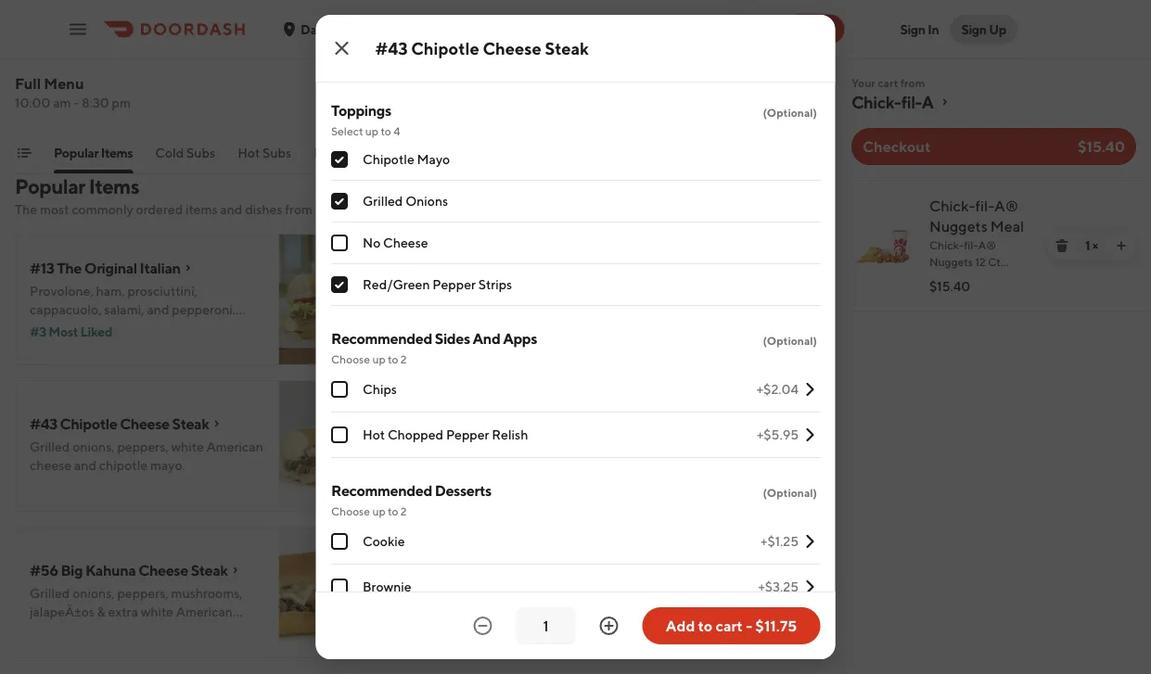Task type: locate. For each thing, give the bounding box(es) containing it.
peppers, inside grilled onions, peppers, mushrooms, jalapeã±os & extra white american cheese..
[[117, 586, 169, 601]]

add button up cookie
[[352, 471, 399, 501]]

2 up cookie
[[400, 505, 406, 518]]

chick- down your cart from
[[852, 92, 902, 112]]

grilled onions, peppers, mushrooms, jalapeã±os & extra white american cheese..
[[30, 586, 243, 638]]

onions, inside #3 ham and provolone provolone and ham. served mike's way with onions, lettuce, tomato, vinegar, oil, oregano, and salt.
[[469, 458, 511, 473]]

fil- inside chick-fil-a link
[[902, 92, 922, 112]]

0 horizontal spatial subs
[[187, 145, 215, 161]]

and inside popular items the most commonly ordered items and dishes from this store
[[220, 202, 243, 217]]

1 for 1 ×
[[1086, 238, 1090, 253]]

0 vertical spatial items
[[101, 145, 133, 161]]

- right am
[[74, 95, 79, 110]]

shore's
[[507, 562, 554, 579]]

+$5.95
[[757, 427, 798, 443]]

hot
[[238, 145, 260, 161], [362, 427, 385, 443]]

add down +$5.95
[[773, 478, 799, 494]]

1 vertical spatial chipotle
[[362, 152, 414, 167]]

#56 big kahuna cheese steak image
[[279, 527, 411, 659]]

popular up most
[[15, 174, 85, 199]]

1 vertical spatial 2
[[400, 505, 406, 518]]

vinegar, inside provolone, ham, prosciuttini, cappacuolo, salami, and pepperoni. served mike's way with onions, lettuce, tomato, vinegar, oil, oregano, and salt.
[[78, 339, 124, 354]]

mike's inside #17 mike's famous philly grilled onions, peppers & white american cheese..
[[467, 269, 509, 286]]

1 vertical spatial vinegar,
[[609, 458, 655, 473]]

items inside popular items the most commonly ordered items and dishes from this store
[[89, 174, 139, 199]]

popular down am
[[54, 145, 99, 161]]

pepper
[[432, 277, 475, 292], [446, 427, 489, 443]]

Grilled Onions checkbox
[[331, 193, 348, 210]]

1 vertical spatial hot
[[362, 427, 385, 443]]

1 inside button
[[828, 21, 834, 37]]

subs inside hot subs button
[[263, 145, 292, 161]]

served down #2
[[440, 605, 482, 620]]

onions, inside grilled onions, peppers, mushrooms, jalapeã±os & extra white american cheese..
[[73, 586, 115, 601]]

chipotle
[[99, 458, 148, 473]]

oregano, down cappacuolo. at the bottom of page
[[557, 623, 609, 638]]

sign up
[[962, 21, 1007, 37]]

pm
[[112, 95, 131, 110]]

choose inside recommended desserts choose up to 2
[[331, 505, 370, 518]]

served
[[30, 321, 71, 336], [560, 439, 601, 455], [440, 605, 482, 620]]

american inside the grilled onions, peppers, white american cheese and chipotle mayo.
[[207, 439, 263, 455]]

0 horizontal spatial &
[[97, 605, 105, 620]]

0 vertical spatial the
[[15, 202, 37, 217]]

and down pepperoni.
[[201, 339, 223, 354]]

served inside provolone, ham, prosciuttini, cappacuolo, salami, and pepperoni. served mike's way with onions, lettuce, tomato, vinegar, oil, oregano, and salt.
[[30, 321, 71, 336]]

remove item from cart image
[[1055, 238, 1070, 253]]

1 vertical spatial items
[[89, 174, 139, 199]]

mike's
[[467, 269, 509, 286], [74, 321, 112, 336], [604, 439, 642, 455], [485, 605, 522, 620]]

1 sign from the left
[[900, 21, 926, 37]]

dallas button
[[282, 21, 356, 37]]

served for provolone
[[560, 439, 601, 455]]

chick-fil-a link
[[852, 91, 1137, 113]]

add for provolone and ham. served mike's way with onions, lettuce, tomato, vinegar, oil, oregano, and salt.
[[773, 478, 799, 494]]

provolone up ham.
[[523, 415, 590, 433]]

and right 'ham'
[[535, 586, 557, 601]]

full menu 10:00 am - 8:30 pm
[[15, 75, 131, 110]]

grilled up cheese
[[30, 439, 70, 455]]

1
[[828, 21, 834, 37], [1086, 238, 1090, 253]]

1 vertical spatial steak
[[172, 415, 209, 433]]

2 vertical spatial tomato,
[[440, 623, 486, 638]]

hot inside "recommended sides and apps" group
[[362, 427, 385, 443]]

provolone
[[523, 415, 590, 433], [440, 439, 501, 455]]

tomato, inside provolone, ham and cappacuolo. served mike's way with onions, lettuce, tomato, vinegar, oil, oregano, and salt.
[[440, 623, 486, 638]]

to up cookie
[[387, 505, 398, 518]]

chipotle up chipotle
[[60, 415, 117, 433]]

decrease quantity by 1 image
[[472, 615, 494, 637]]

2 peppers, from the top
[[117, 586, 169, 601]]

kahuna
[[85, 562, 136, 579]]

2 vertical spatial lettuce,
[[628, 605, 673, 620]]

1 horizontal spatial provolone
[[523, 415, 590, 433]]

2 (optional) from the top
[[763, 334, 817, 347]]

1 horizontal spatial -
[[746, 618, 753, 635]]

mushrooms,
[[171, 586, 243, 601]]

1 peppers, from the top
[[117, 439, 169, 455]]

salt. inside provolone, ham, prosciuttini, cappacuolo, salami, and pepperoni. served mike's way with onions, lettuce, tomato, vinegar, oil, oregano, and salt.
[[226, 339, 249, 354]]

vinegar,
[[78, 339, 124, 354], [609, 458, 655, 473], [488, 623, 534, 638]]

way inside provolone, ham, prosciuttini, cappacuolo, salami, and pepperoni. served mike's way with onions, lettuce, tomato, vinegar, oil, oregano, and salt.
[[114, 321, 141, 336]]

with inside provolone, ham and cappacuolo. served mike's way with onions, lettuce, tomato, vinegar, oil, oregano, and salt.
[[555, 605, 580, 620]]

0 vertical spatial lettuce,
[[217, 321, 262, 336]]

grilled down #17
[[440, 293, 481, 308]]

None checkbox
[[331, 48, 348, 65], [331, 381, 348, 398], [331, 427, 348, 444], [331, 579, 348, 596], [331, 48, 348, 65], [331, 381, 348, 398], [331, 427, 348, 444], [331, 579, 348, 596]]

pepperoni.
[[172, 302, 236, 317]]

chick- up nuggets
[[930, 197, 976, 215]]

peppers
[[528, 293, 576, 308]]

& down philly
[[579, 293, 587, 308]]

2 inside recommended sides and apps choose up to 2
[[400, 353, 406, 366]]

1 horizontal spatial 1
[[1086, 238, 1090, 253]]

and right items
[[220, 202, 243, 217]]

way inside #3 ham and provolone provolone and ham. served mike's way with onions, lettuce, tomato, vinegar, oil, oregano, and salt.
[[645, 439, 671, 455]]

oregano, inside provolone, ham, prosciuttini, cappacuolo, salami, and pepperoni. served mike's way with onions, lettuce, tomato, vinegar, oil, oregano, and salt.
[[146, 339, 198, 354]]

the left most
[[15, 202, 37, 217]]

- inside button
[[746, 618, 753, 635]]

1 horizontal spatial chick-
[[930, 197, 976, 215]]

3 (optional) from the top
[[763, 486, 817, 499]]

way for cappacuolo,
[[114, 321, 141, 336]]

cart left $11.75
[[716, 618, 743, 635]]

0 horizontal spatial oregano,
[[146, 339, 198, 354]]

desserts inside button
[[463, 145, 514, 161]]

up
[[989, 21, 1007, 37]]

recommended up chips
[[331, 330, 432, 348]]

white inside #17 mike's famous philly grilled onions, peppers & white american cheese..
[[590, 293, 622, 308]]

1 recommended from the top
[[331, 330, 432, 348]]

chick-
[[852, 92, 902, 112], [930, 197, 976, 215]]

white up mayo.
[[171, 439, 204, 455]]

vinegar, for provolone
[[609, 458, 655, 473]]

(optional) inside recommended desserts "group"
[[763, 486, 817, 499]]

2 vertical spatial (optional)
[[763, 486, 817, 499]]

add button down +$3.25 at the right bottom of page
[[762, 618, 810, 648]]

sign up link
[[951, 14, 1018, 44]]

lettuce, right increase quantity by 1 "icon"
[[628, 605, 673, 620]]

brownie
[[362, 579, 411, 595]]

onions, down pepperoni.
[[172, 321, 214, 336]]

fil- for a
[[902, 92, 922, 112]]

0 horizontal spatial $15.40
[[930, 279, 971, 294]]

with down hot chopped pepper relish
[[440, 458, 466, 473]]

1 choose from the top
[[331, 353, 370, 366]]

0 vertical spatial vinegar,
[[78, 339, 124, 354]]

pepper left relish
[[446, 427, 489, 443]]

2 2 from the top
[[400, 505, 406, 518]]

2 horizontal spatial vinegar,
[[609, 458, 655, 473]]

1 vertical spatial popular
[[15, 174, 85, 199]]

mike's inside #3 ham and provolone provolone and ham. served mike's way with onions, lettuce, tomato, vinegar, oil, oregano, and salt.
[[604, 439, 642, 455]]

1 right +$2.95
[[828, 21, 834, 37]]

& inside the sides, drinks, & desserts button
[[452, 145, 461, 161]]

hot up dishes
[[238, 145, 260, 161]]

served for cappacuolo,
[[30, 321, 71, 336]]

1 vertical spatial way
[[645, 439, 671, 455]]

0 horizontal spatial oil,
[[126, 339, 144, 354]]

1 vertical spatial oregano,
[[460, 476, 512, 492]]

& left extra on the bottom left of page
[[97, 605, 105, 620]]

tomato, down cappacuolo,
[[30, 339, 75, 354]]

#43 chipotle cheese steak
[[375, 38, 589, 58], [30, 415, 209, 433]]

2
[[400, 353, 406, 366], [400, 505, 406, 518]]

add one to cart image
[[1114, 238, 1129, 253]]

up up chips
[[372, 353, 385, 366]]

onions, inside #17 mike's famous philly grilled onions, peppers & white american cheese..
[[483, 293, 525, 308]]

lettuce, inside provolone, ham, prosciuttini, cappacuolo, salami, and pepperoni. served mike's way with onions, lettuce, tomato, vinegar, oil, oregano, and salt.
[[217, 321, 262, 336]]

(optional) for recommended desserts
[[763, 486, 817, 499]]

chipotle down meat
[[411, 38, 479, 58]]

no
[[362, 235, 380, 251]]

0 horizontal spatial -
[[74, 95, 79, 110]]

1 vertical spatial tomato,
[[561, 458, 607, 473]]

grilled for grilled onions, peppers, mushrooms, jalapeã±os & extra white american cheese..
[[30, 586, 70, 601]]

and down cappacuolo. at the bottom of page
[[611, 623, 634, 638]]

grilled inside #17 mike's famous philly grilled onions, peppers & white american cheese..
[[440, 293, 481, 308]]

1 horizontal spatial subs
[[263, 145, 292, 161]]

lettuce, down ham.
[[513, 458, 559, 473]]

items up commonly
[[89, 174, 139, 199]]

the
[[15, 202, 37, 217], [57, 259, 82, 277]]

subs inside cold subs button
[[187, 145, 215, 161]]

mike's down cappacuolo,
[[74, 321, 112, 336]]

cheese.. up apps
[[500, 311, 548, 327]]

dishes
[[245, 202, 283, 217]]

0 horizontal spatial vinegar,
[[78, 339, 124, 354]]

white right extra on the bottom left of page
[[141, 605, 173, 620]]

add for grilled onions, peppers, white american cheese and chipotle mayo.
[[363, 478, 388, 494]]

#3 for most
[[30, 324, 46, 340]]

grilled inside 'toppings' group
[[362, 193, 403, 209]]

items down pm
[[101, 145, 133, 161]]

2 vertical spatial with
[[555, 605, 580, 620]]

grilled inside grilled onions, peppers, mushrooms, jalapeã±os & extra white american cheese..
[[30, 586, 70, 601]]

and down ham.
[[515, 476, 537, 492]]

1 horizontal spatial oil,
[[440, 476, 458, 492]]

white down philly
[[590, 293, 622, 308]]

choose up chips
[[331, 353, 370, 366]]

2 down red/green
[[400, 353, 406, 366]]

1 horizontal spatial oregano,
[[460, 476, 512, 492]]

1 vertical spatial salt.
[[540, 476, 563, 492]]

and
[[472, 330, 500, 348]]

0 vertical spatial from
[[901, 76, 925, 89]]

0 horizontal spatial #3
[[30, 324, 46, 340]]

None checkbox
[[331, 6, 348, 23], [331, 534, 348, 550], [331, 6, 348, 23], [331, 534, 348, 550]]

#2 jersey shore's favorite image
[[689, 527, 821, 659]]

0 horizontal spatial way
[[114, 321, 141, 336]]

tomato, inside provolone, ham, prosciuttini, cappacuolo, salami, and pepperoni. served mike's way with onions, lettuce, tomato, vinegar, oil, oregano, and salt.
[[30, 339, 75, 354]]

1 vertical spatial 1
[[1086, 238, 1090, 253]]

tomato, for provolone
[[561, 458, 607, 473]]

0 vertical spatial oregano,
[[146, 339, 198, 354]]

ordered
[[136, 202, 183, 217]]

#3 inside #3 ham and provolone provolone and ham. served mike's way with onions, lettuce, tomato, vinegar, oil, oregano, and salt.
[[440, 415, 459, 433]]

provolone, inside provolone, ham, prosciuttini, cappacuolo, salami, and pepperoni. served mike's way with onions, lettuce, tomato, vinegar, oil, oregano, and salt.
[[30, 283, 94, 299]]

peppers, down #56 big kahuna cheese steak
[[117, 586, 169, 601]]

fil- up meal
[[976, 197, 995, 215]]

salt. down ham.
[[540, 476, 563, 492]]

group
[[331, 0, 821, 78]]

grilled inside the grilled onions, peppers, white american cheese and chipotle mayo.
[[30, 439, 70, 455]]

lettuce, down pepperoni.
[[217, 321, 262, 336]]

subs right cold
[[187, 145, 215, 161]]

oil, down salami,
[[126, 339, 144, 354]]

provolone, down 'jersey'
[[440, 586, 504, 601]]

1 horizontal spatial with
[[440, 458, 466, 473]]

tomato, down #2
[[440, 623, 486, 638]]

0 horizontal spatial cart
[[716, 618, 743, 635]]

#13 the original italian image
[[279, 234, 411, 366]]

oregano, inside provolone, ham and cappacuolo. served mike's way with onions, lettuce, tomato, vinegar, oil, oregano, and salt.
[[557, 623, 609, 638]]

1 vertical spatial #3
[[440, 415, 459, 433]]

portabella mushroom
[[362, 49, 490, 64]]

items
[[101, 145, 133, 161], [89, 174, 139, 199]]

0 vertical spatial salt.
[[226, 339, 249, 354]]

0 vertical spatial popular
[[54, 145, 99, 161]]

recommended
[[331, 330, 432, 348], [331, 482, 432, 500]]

hot left chopped
[[362, 427, 385, 443]]

#3 most liked
[[30, 324, 112, 340]]

No Cheese checkbox
[[331, 235, 348, 251]]

provolone, inside provolone, ham and cappacuolo. served mike's way with onions, lettuce, tomato, vinegar, oil, oregano, and salt.
[[440, 586, 504, 601]]

sign in
[[900, 21, 939, 37]]

1 horizontal spatial hot
[[362, 427, 385, 443]]

recommended inside recommended sides and apps choose up to 2
[[331, 330, 432, 348]]

#43 chipotle cheese steak inside #43 chipotle cheese steak dialog
[[375, 38, 589, 58]]

cheese.. down jalapeã±os at the bottom left of page
[[30, 623, 78, 638]]

pepper left strips
[[432, 277, 475, 292]]

1 vertical spatial (optional)
[[763, 334, 817, 347]]

#43 up cheese
[[30, 415, 57, 433]]

0 vertical spatial provolone
[[523, 415, 590, 433]]

1 (optional) from the top
[[763, 106, 817, 119]]

with
[[144, 321, 170, 336], [440, 458, 466, 473], [555, 605, 580, 620]]

sign left up
[[962, 21, 987, 37]]

0 vertical spatial hot
[[238, 145, 260, 161]]

chipotle
[[411, 38, 479, 58], [362, 152, 414, 167], [60, 415, 117, 433]]

#3 left ham
[[440, 415, 459, 433]]

up down toppings
[[365, 124, 378, 137]]

add button up chips
[[352, 325, 399, 354]]

1 horizontal spatial lettuce,
[[513, 458, 559, 473]]

choose up cookie
[[331, 505, 370, 518]]

#43
[[375, 38, 408, 58], [30, 415, 57, 433]]

& inside grilled onions, peppers, mushrooms, jalapeã±os & extra white american cheese..
[[97, 605, 105, 620]]

0 vertical spatial -
[[74, 95, 79, 110]]

to left $11.75
[[698, 618, 713, 635]]

2 horizontal spatial salt.
[[636, 623, 660, 638]]

a®
[[995, 197, 1019, 215]]

and right cheese
[[74, 458, 96, 473]]

cheese..
[[500, 311, 548, 327], [30, 623, 78, 638]]

desserts down hot chopped pepper relish
[[434, 482, 491, 500]]

#43 chipotle cheese steak up chipotle
[[30, 415, 209, 433]]

mike's down 'ham'
[[485, 605, 522, 620]]

choose
[[331, 353, 370, 366], [331, 505, 370, 518]]

2 vertical spatial oregano,
[[557, 623, 609, 638]]

tomato, inside #3 ham and provolone provolone and ham. served mike's way with onions, lettuce, tomato, vinegar, oil, oregano, and salt.
[[561, 458, 607, 473]]

famous
[[512, 269, 563, 286]]

0 vertical spatial 2
[[400, 353, 406, 366]]

& right mayo
[[452, 145, 461, 161]]

0 vertical spatial up
[[365, 124, 378, 137]]

mayo
[[417, 152, 450, 167]]

#3 left most
[[30, 324, 46, 340]]

salt. inside provolone, ham and cappacuolo. served mike's way with onions, lettuce, tomato, vinegar, oil, oregano, and salt.
[[636, 623, 660, 638]]

items for popular items the most commonly ordered items and dishes from this store
[[89, 174, 139, 199]]

with inside provolone, ham, prosciuttini, cappacuolo, salami, and pepperoni. served mike's way with onions, lettuce, tomato, vinegar, oil, oregano, and salt.
[[144, 321, 170, 336]]

0 vertical spatial #3
[[30, 324, 46, 340]]

1 subs from the left
[[187, 145, 215, 161]]

1 vertical spatial desserts
[[434, 482, 491, 500]]

1 horizontal spatial way
[[525, 605, 552, 620]]

(optional) for recommended sides and apps
[[763, 334, 817, 347]]

white
[[590, 293, 622, 308], [171, 439, 204, 455], [141, 605, 173, 620]]

oil, for ham,
[[126, 339, 144, 354]]

chick- inside chick-fil-a® nuggets meal
[[930, 197, 976, 215]]

$15.40
[[1078, 138, 1126, 155], [930, 279, 971, 294]]

original
[[84, 259, 137, 277]]

2 vertical spatial white
[[141, 605, 173, 620]]

2 vertical spatial served
[[440, 605, 482, 620]]

1 2 from the top
[[400, 353, 406, 366]]

meat
[[396, 7, 427, 22]]

oregano, inside #3 ham and provolone provolone and ham. served mike's way with onions, lettuce, tomato, vinegar, oil, oregano, and salt.
[[460, 476, 512, 492]]

fil- down your cart from
[[902, 92, 922, 112]]

1 horizontal spatial cheese..
[[500, 311, 548, 327]]

desserts
[[463, 145, 514, 161], [434, 482, 491, 500]]

#43 down "extra meat"
[[375, 38, 408, 58]]

2 sign from the left
[[962, 21, 987, 37]]

vinegar, inside #3 ham and provolone provolone and ham. served mike's way with onions, lettuce, tomato, vinegar, oil, oregano, and salt.
[[609, 458, 655, 473]]

popular inside popular items the most commonly ordered items and dishes from this store
[[15, 174, 85, 199]]

2 horizontal spatial oregano,
[[557, 623, 609, 638]]

1 vertical spatial choose
[[331, 505, 370, 518]]

1 horizontal spatial #43 chipotle cheese steak
[[375, 38, 589, 58]]

with inside #3 ham and provolone provolone and ham. served mike's way with onions, lettuce, tomato, vinegar, oil, oregano, and salt.
[[440, 458, 466, 473]]

to
[[380, 124, 391, 137], [387, 353, 398, 366], [387, 505, 398, 518], [698, 618, 713, 635]]

2 subs from the left
[[263, 145, 292, 161]]

2 vertical spatial &
[[97, 605, 105, 620]]

&
[[452, 145, 461, 161], [579, 293, 587, 308], [97, 605, 105, 620]]

oil, down hot chopped pepper relish
[[440, 476, 458, 492]]

recommended inside recommended desserts choose up to 2
[[331, 482, 432, 500]]

hot inside button
[[238, 145, 260, 161]]

toppings group
[[331, 100, 821, 306]]

0 horizontal spatial from
[[285, 202, 313, 217]]

1 vertical spatial peppers,
[[117, 586, 169, 601]]

add button for #2 jersey shore's favorite
[[762, 618, 810, 648]]

1 vertical spatial fil-
[[976, 197, 995, 215]]

(optional) up the +$1.25
[[763, 486, 817, 499]]

salt. down pepperoni.
[[226, 339, 249, 354]]

served right ham.
[[560, 439, 601, 455]]

jersey
[[462, 562, 504, 579]]

0 vertical spatial (optional)
[[763, 106, 817, 119]]

1 vertical spatial with
[[440, 458, 466, 473]]

oil, inside provolone, ham, prosciuttini, cappacuolo, salami, and pepperoni. served mike's way with onions, lettuce, tomato, vinegar, oil, oregano, and salt.
[[126, 339, 144, 354]]

1 vertical spatial cart
[[716, 618, 743, 635]]

onions, down strips
[[483, 293, 525, 308]]

1 horizontal spatial tomato,
[[440, 623, 486, 638]]

up up cookie
[[372, 505, 385, 518]]

1 horizontal spatial provolone,
[[440, 586, 504, 601]]

- left $11.75
[[746, 618, 753, 635]]

hot chopped pepper relish
[[362, 427, 528, 443]]

up inside recommended sides and apps choose up to 2
[[372, 353, 385, 366]]

0 vertical spatial fil-
[[902, 92, 922, 112]]

0 horizontal spatial with
[[144, 321, 170, 336]]

0 horizontal spatial provolone,
[[30, 283, 94, 299]]

to left 4
[[380, 124, 391, 137]]

to up chips
[[387, 353, 398, 366]]

up inside toppings select up to 4
[[365, 124, 378, 137]]

#43 chipotle cheese steak down meat
[[375, 38, 589, 58]]

provolone, for jersey
[[440, 586, 504, 601]]

salt. inside #3 ham and provolone provolone and ham. served mike's way with onions, lettuce, tomato, vinegar, oil, oregano, and salt.
[[540, 476, 563, 492]]

am
[[53, 95, 71, 110]]

cheese
[[483, 38, 542, 58], [383, 235, 428, 251], [120, 415, 170, 433], [139, 562, 188, 579]]

2 choose from the top
[[331, 505, 370, 518]]

lettuce, inside #3 ham and provolone provolone and ham. served mike's way with onions, lettuce, tomato, vinegar, oil, oregano, and salt.
[[513, 458, 559, 473]]

fil- inside chick-fil-a® nuggets meal
[[976, 197, 995, 215]]

oregano, down pepperoni.
[[146, 339, 198, 354]]

desserts right mayo
[[463, 145, 514, 161]]

mike's right ham.
[[604, 439, 642, 455]]

extra
[[362, 7, 394, 22]]

#13 the original italian
[[30, 259, 181, 277]]

cart up chick-fil-a
[[878, 76, 898, 89]]

1 left ×
[[1086, 238, 1090, 253]]

0 horizontal spatial the
[[15, 202, 37, 217]]

2 horizontal spatial served
[[560, 439, 601, 455]]

oil, inside #3 ham and provolone provolone and ham. served mike's way with onions, lettuce, tomato, vinegar, oil, oregano, and salt.
[[440, 476, 458, 492]]

0 vertical spatial &
[[452, 145, 461, 161]]

provolone, ham, prosciuttini, cappacuolo, salami, and pepperoni. served mike's way with onions, lettuce, tomato, vinegar, oil, oregano, and salt.
[[30, 283, 262, 354]]

0 horizontal spatial cheese..
[[30, 623, 78, 638]]

mike's inside provolone, ham, prosciuttini, cappacuolo, salami, and pepperoni. served mike's way with onions, lettuce, tomato, vinegar, oil, oregano, and salt.
[[74, 321, 112, 336]]

subs left bowls
[[263, 145, 292, 161]]

0 horizontal spatial tomato,
[[30, 339, 75, 354]]

2 horizontal spatial lettuce,
[[628, 605, 673, 620]]

sign in link
[[889, 11, 951, 48]]

grilled up no
[[362, 193, 403, 209]]

Chipotle Mayo checkbox
[[331, 151, 348, 168]]

1 horizontal spatial #43
[[375, 38, 408, 58]]

store
[[339, 202, 369, 217]]

+$3.25
[[758, 579, 798, 595]]

(optional) inside 'toppings' group
[[763, 106, 817, 119]]

0 horizontal spatial served
[[30, 321, 71, 336]]

sign for sign up
[[962, 21, 987, 37]]

add right increase quantity by 1 "icon"
[[666, 618, 695, 635]]

0 vertical spatial tomato,
[[30, 339, 75, 354]]

add button up "+$2.04"
[[762, 325, 810, 354]]

provolone, for the
[[30, 283, 94, 299]]

1 vertical spatial american
[[207, 439, 263, 455]]

1 horizontal spatial &
[[452, 145, 461, 161]]

(optional) inside "recommended sides and apps" group
[[763, 334, 817, 347]]

oil, for ham
[[440, 476, 458, 492]]

onions, inside the grilled onions, peppers, white american cheese and chipotle mayo.
[[73, 439, 115, 455]]

mike's right #17
[[467, 269, 509, 286]]

2 vertical spatial way
[[525, 605, 552, 620]]

nuggets
[[930, 218, 988, 235]]

served inside #3 ham and provolone provolone and ham. served mike's way with onions, lettuce, tomato, vinegar, oil, oregano, and salt.
[[560, 439, 601, 455]]

close #43 chipotle cheese steak image
[[331, 37, 353, 59]]

fil-
[[902, 92, 922, 112], [976, 197, 995, 215]]

0 horizontal spatial fil-
[[902, 92, 922, 112]]

(optional)
[[763, 106, 817, 119], [763, 334, 817, 347], [763, 486, 817, 499]]

0 vertical spatial american
[[440, 311, 497, 327]]

onions, down cappacuolo. at the bottom of page
[[583, 605, 625, 620]]

oregano, for prosciuttini,
[[146, 339, 198, 354]]

group containing extra meat
[[331, 0, 821, 78]]

popular for popular items the most commonly ordered items and dishes from this store
[[15, 174, 85, 199]]

sign left in
[[900, 21, 926, 37]]

white inside grilled onions, peppers, mushrooms, jalapeã±os & extra white american cheese..
[[141, 605, 173, 620]]

cookie
[[362, 534, 405, 549]]

cheese
[[30, 458, 72, 473]]

8:30
[[82, 95, 109, 110]]

sign
[[900, 21, 926, 37], [962, 21, 987, 37]]

onions, up chipotle
[[73, 439, 115, 455]]

your cart from
[[852, 76, 925, 89]]

onions, down "kahuna"
[[73, 586, 115, 601]]

1 vertical spatial chick-
[[930, 197, 976, 215]]

1 horizontal spatial sign
[[962, 21, 987, 37]]

add up cookie
[[363, 478, 388, 494]]

#17 mike's famous philly grilled onions, peppers & white american cheese..
[[440, 269, 622, 327]]

2 vertical spatial american
[[176, 605, 233, 620]]

0 vertical spatial chick-
[[852, 92, 902, 112]]

american inside #17 mike's famous philly grilled onions, peppers & white american cheese..
[[440, 311, 497, 327]]

#2 jersey shore's favorite
[[440, 562, 611, 579]]

served inside provolone, ham and cappacuolo. served mike's way with onions, lettuce, tomato, vinegar, oil, oregano, and salt.
[[440, 605, 482, 620]]

2 recommended from the top
[[331, 482, 432, 500]]

0 vertical spatial desserts
[[463, 145, 514, 161]]

1 vertical spatial cheese..
[[30, 623, 78, 638]]

add up chips
[[363, 332, 388, 347]]

1 vertical spatial #43 chipotle cheese steak
[[30, 415, 209, 433]]



Task type: vqa. For each thing, say whether or not it's contained in the screenshot.
the Chipotle Mayo option in the left top of the page
yes



Task type: describe. For each thing, give the bounding box(es) containing it.
mushroom
[[426, 49, 490, 64]]

add for grilled onions, peppers & white american cheese..
[[773, 332, 799, 347]]

hot for hot subs
[[238, 145, 260, 161]]

×
[[1093, 238, 1099, 253]]

onions
[[405, 193, 448, 209]]

white inside the grilled onions, peppers, white american cheese and chipotle mayo.
[[171, 439, 204, 455]]

peppers, for cheese
[[117, 439, 169, 455]]

menu
[[44, 75, 84, 92]]

and right ham
[[496, 415, 520, 433]]

+$1.25
[[760, 534, 798, 549]]

#56 big kahuna cheese steak
[[30, 562, 228, 579]]

grilled for grilled onions, peppers, white american cheese and chipotle mayo.
[[30, 439, 70, 455]]

with for ham
[[440, 458, 466, 473]]

prosciuttini,
[[128, 283, 198, 299]]

your
[[852, 76, 876, 89]]

from inside popular items the most commonly ordered items and dishes from this store
[[285, 202, 313, 217]]

chips
[[362, 382, 397, 397]]

#17 mike's famous philly image
[[689, 234, 821, 366]]

add for provolone, ham, prosciuttini, cappacuolo, salami, and pepperoni. served mike's way with onions, lettuce, tomato, vinegar, oil, oregano, and salt.
[[363, 332, 388, 347]]

to inside recommended desserts choose up to 2
[[387, 505, 398, 518]]

add to cart - $11.75
[[666, 618, 797, 635]]

chick- for chick-fil-a
[[852, 92, 902, 112]]

chick-fil-a® nuggets meal image
[[856, 218, 911, 274]]

lettuce, for prosciuttini,
[[217, 321, 262, 336]]

#17
[[440, 269, 464, 286]]

provolone, ham and cappacuolo. served mike's way with onions, lettuce, tomato, vinegar, oil, oregano, and salt.
[[440, 586, 673, 638]]

ham,
[[96, 283, 125, 299]]

bowls button
[[314, 144, 349, 174]]

add button down +$5.95
[[762, 471, 810, 501]]

cheese.. inside grilled onions, peppers, mushrooms, jalapeã±os & extra white american cheese..
[[30, 623, 78, 638]]

onions, inside provolone, ham, prosciuttini, cappacuolo, salami, and pepperoni. served mike's way with onions, lettuce, tomato, vinegar, oil, oregano, and salt.
[[172, 321, 214, 336]]

liked
[[80, 324, 112, 340]]

popular items the most commonly ordered items and dishes from this store
[[15, 174, 369, 217]]

10:00
[[15, 95, 51, 110]]

#3 ham and provolone image
[[689, 380, 821, 512]]

way for provolone
[[645, 439, 671, 455]]

hot subs
[[238, 145, 292, 161]]

cold subs
[[155, 145, 215, 161]]

chopped
[[387, 427, 443, 443]]

extra meat
[[362, 7, 427, 22]]

1 button
[[784, 14, 845, 44]]

select
[[331, 124, 363, 137]]

open menu image
[[67, 18, 89, 40]]

1 ×
[[1086, 238, 1099, 253]]

this
[[315, 202, 337, 217]]

tomato, for cappacuolo,
[[30, 339, 75, 354]]

cold
[[155, 145, 184, 161]]

#13
[[30, 259, 54, 277]]

and down prosciuttini,
[[147, 302, 169, 317]]

+$2.95
[[780, 7, 821, 22]]

1 horizontal spatial $15.40
[[1078, 138, 1126, 155]]

cold subs button
[[155, 144, 215, 174]]

way inside provolone, ham and cappacuolo. served mike's way with onions, lettuce, tomato, vinegar, oil, oregano, and salt.
[[525, 605, 552, 620]]

4
[[393, 124, 400, 137]]

jalapeã±os
[[30, 605, 95, 620]]

ham
[[462, 415, 493, 433]]

to inside toppings select up to 4
[[380, 124, 391, 137]]

vinegar, for cappacuolo,
[[78, 339, 124, 354]]

recommended for recommended sides and apps
[[331, 330, 432, 348]]

drinks,
[[409, 145, 450, 161]]

red/green
[[362, 277, 430, 292]]

popular items
[[54, 145, 133, 161]]

1 vertical spatial provolone
[[440, 439, 501, 455]]

chick-fil-a® nuggets meal
[[930, 197, 1025, 235]]

ham
[[507, 586, 532, 601]]

ham.
[[529, 439, 557, 455]]

big
[[61, 562, 83, 579]]

add button for #13 the original italian
[[352, 325, 399, 354]]

grilled onions, peppers, white american cheese and chipotle mayo.
[[30, 439, 263, 473]]

recommended for recommended desserts
[[331, 482, 432, 500]]

choose inside recommended sides and apps choose up to 2
[[331, 353, 370, 366]]

chipotle inside 'toppings' group
[[362, 152, 414, 167]]

peppers, for kahuna
[[117, 586, 169, 601]]

add button for #43 chipotle cheese steak
[[352, 471, 399, 501]]

0 vertical spatial cart
[[878, 76, 898, 89]]

meal
[[991, 218, 1025, 235]]

oil, inside provolone, ham and cappacuolo. served mike's way with onions, lettuce, tomato, vinegar, oil, oregano, and salt.
[[537, 623, 554, 638]]

sides,
[[371, 145, 406, 161]]

onions, inside provolone, ham and cappacuolo. served mike's way with onions, lettuce, tomato, vinegar, oil, oregano, and salt.
[[583, 605, 625, 620]]

oregano, for and
[[460, 476, 512, 492]]

philly
[[566, 269, 602, 286]]

pepper inside "recommended sides and apps" group
[[446, 427, 489, 443]]

no cheese
[[362, 235, 428, 251]]

and inside the grilled onions, peppers, white american cheese and chipotle mayo.
[[74, 458, 96, 473]]

add inside button
[[666, 618, 695, 635]]

mike's inside provolone, ham and cappacuolo. served mike's way with onions, lettuce, tomato, vinegar, oil, oregano, and salt.
[[485, 605, 522, 620]]

0 horizontal spatial #43 chipotle cheese steak
[[30, 415, 209, 433]]

sign for sign in
[[900, 21, 926, 37]]

2 inside recommended desserts choose up to 2
[[400, 505, 406, 518]]

chick-fil-a
[[852, 92, 934, 112]]

pepper inside 'toppings' group
[[432, 277, 475, 292]]

0 vertical spatial chipotle
[[411, 38, 479, 58]]

#43 inside #43 chipotle cheese steak dialog
[[375, 38, 408, 58]]

#43 chipotle cheese steak dialog
[[316, 0, 836, 660]]

sides, drinks, & desserts
[[371, 145, 514, 161]]

1 for 1
[[828, 21, 834, 37]]

recommended desserts group
[[331, 481, 821, 611]]

chick- for chick-fil-a® nuggets meal
[[930, 197, 976, 215]]

cappacuolo,
[[30, 302, 102, 317]]

favorite
[[557, 562, 611, 579]]

to inside button
[[698, 618, 713, 635]]

& inside #17 mike's famous philly grilled onions, peppers & white american cheese..
[[579, 293, 587, 308]]

cart inside button
[[716, 618, 743, 635]]

sides, drinks, & desserts button
[[371, 144, 514, 174]]

items for popular items
[[101, 145, 133, 161]]

#56
[[30, 562, 58, 579]]

most
[[40, 202, 69, 217]]

recommended sides and apps group
[[331, 328, 821, 458]]

#3 ham and provolone provolone and ham. served mike's way with onions, lettuce, tomato, vinegar, oil, oregano, and salt.
[[440, 415, 671, 492]]

popular for popular items
[[54, 145, 99, 161]]

cheese inside 'toppings' group
[[383, 235, 428, 251]]

lettuce, for and
[[513, 458, 559, 473]]

grilled for grilled onions
[[362, 193, 403, 209]]

lettuce, inside provolone, ham and cappacuolo. served mike's way with onions, lettuce, tomato, vinegar, oil, oregano, and salt.
[[628, 605, 673, 620]]

toppings select up to 4
[[331, 102, 400, 137]]

1 horizontal spatial from
[[901, 76, 925, 89]]

hot for hot chopped pepper relish
[[362, 427, 385, 443]]

2 vertical spatial chipotle
[[60, 415, 117, 433]]

toppings
[[331, 102, 391, 119]]

+$2.04
[[757, 382, 798, 397]]

the inside popular items the most commonly ordered items and dishes from this store
[[15, 202, 37, 217]]

Current quantity is 1 number field
[[528, 616, 565, 637]]

most
[[49, 324, 78, 340]]

(optional) for toppings
[[763, 106, 817, 119]]

with for ham,
[[144, 321, 170, 336]]

cheese.. inside #17 mike's famous philly grilled onions, peppers & white american cheese..
[[500, 311, 548, 327]]

vinegar, inside provolone, ham and cappacuolo. served mike's way with onions, lettuce, tomato, vinegar, oil, oregano, and salt.
[[488, 623, 534, 638]]

dallas
[[301, 21, 337, 37]]

fil- for a®
[[976, 197, 995, 215]]

portabella
[[362, 49, 423, 64]]

increase quantity by 1 image
[[598, 615, 620, 637]]

salt. for and
[[540, 476, 563, 492]]

and left ham.
[[504, 439, 526, 455]]

to inside recommended sides and apps choose up to 2
[[387, 353, 398, 366]]

apps
[[503, 330, 537, 348]]

desserts inside recommended desserts choose up to 2
[[434, 482, 491, 500]]

0 horizontal spatial #43
[[30, 415, 57, 433]]

cappacuolo.
[[560, 586, 632, 601]]

recommended desserts choose up to 2
[[331, 482, 491, 518]]

subs for hot subs
[[263, 145, 292, 161]]

recommended sides and apps choose up to 2
[[331, 330, 537, 366]]

relish
[[492, 427, 528, 443]]

Red/Green Pepper Strips checkbox
[[331, 277, 348, 293]]

#43 chipotle cheese steak image
[[279, 380, 411, 512]]

add to cart - $11.75 button
[[643, 608, 821, 645]]

steak inside dialog
[[545, 38, 589, 58]]

a
[[922, 92, 934, 112]]

1 vertical spatial $15.40
[[930, 279, 971, 294]]

american inside grilled onions, peppers, mushrooms, jalapeã±os & extra white american cheese..
[[176, 605, 233, 620]]

items
[[186, 202, 218, 217]]

2 vertical spatial steak
[[191, 562, 228, 579]]

1 vertical spatial the
[[57, 259, 82, 277]]

italian
[[140, 259, 181, 277]]

salt. for prosciuttini,
[[226, 339, 249, 354]]

add for provolone, ham and cappacuolo. served mike's way with onions, lettuce, tomato, vinegar, oil, oregano, and salt.
[[773, 625, 799, 640]]

red/green pepper strips
[[362, 277, 512, 292]]

group inside #43 chipotle cheese steak dialog
[[331, 0, 821, 78]]

up inside recommended desserts choose up to 2
[[372, 505, 385, 518]]

subs for cold subs
[[187, 145, 215, 161]]

commonly
[[72, 202, 133, 217]]

#3 for ham
[[440, 415, 459, 433]]

- inside full menu 10:00 am - 8:30 pm
[[74, 95, 79, 110]]



